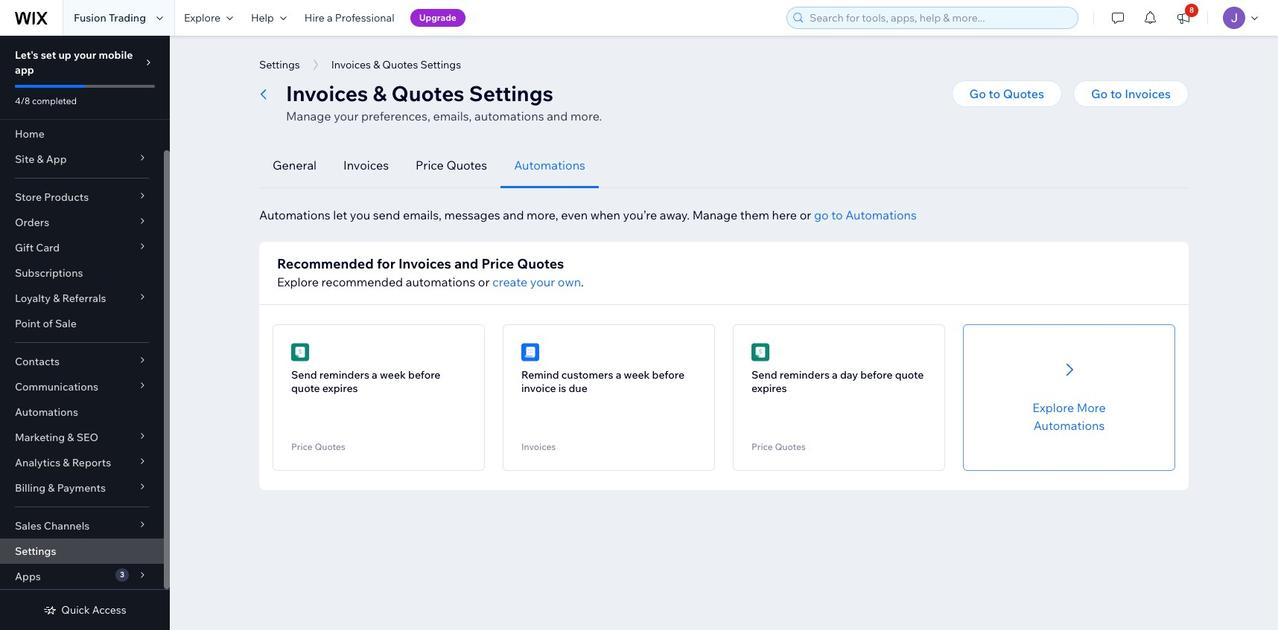 Task type: locate. For each thing, give the bounding box(es) containing it.
before for send reminders a day before quote expires
[[860, 369, 893, 382]]

referrals
[[62, 292, 106, 305]]

day
[[840, 369, 858, 382]]

automations up automations button at the top of the page
[[474, 109, 544, 124]]

and
[[547, 109, 568, 124], [503, 208, 524, 223], [454, 255, 478, 273]]

0 horizontal spatial automation
[[368, 435, 426, 448]]

up for day
[[811, 435, 826, 448]]

2 horizontal spatial to
[[1110, 86, 1122, 101]]

1 horizontal spatial set up automation
[[792, 435, 886, 448]]

0 horizontal spatial expires
[[322, 382, 358, 395]]

category image for remind
[[521, 343, 539, 362]]

hire
[[304, 11, 325, 25]]

2 horizontal spatial explore
[[1032, 401, 1074, 416]]

category image
[[521, 343, 539, 362], [751, 343, 769, 362]]

0 horizontal spatial reminders
[[319, 369, 369, 382]]

2 set up automation from the left
[[792, 435, 886, 448]]

sales
[[15, 520, 41, 533]]

site & app
[[15, 153, 67, 166]]

before inside the send reminders a day before quote expires
[[860, 369, 893, 382]]

quote inside the send reminders a day before quote expires
[[895, 369, 924, 382]]

set up automation down send reminders a week before quote expires
[[332, 435, 426, 448]]

1 vertical spatial automations
[[406, 275, 475, 290]]

price inside recommended for invoices and price quotes explore recommended automations or create your own .
[[481, 255, 514, 273]]

1 send from the left
[[291, 369, 317, 382]]

0 horizontal spatial to
[[831, 208, 843, 223]]

your inside invoices & quotes settings manage your preferences, emails, automations and more.
[[334, 109, 359, 124]]

1 vertical spatial or
[[478, 275, 490, 290]]

week for customers
[[624, 369, 650, 382]]

orders
[[15, 216, 49, 229]]

automations right go
[[845, 208, 917, 223]]

settings button
[[252, 54, 307, 76]]

1 automation from the left
[[368, 435, 426, 448]]

sidebar element
[[0, 36, 170, 631]]

and left more.
[[547, 109, 568, 124]]

& right the site
[[37, 153, 44, 166]]

manage inside invoices & quotes settings manage your preferences, emails, automations and more.
[[286, 109, 331, 124]]

loyalty & referrals button
[[0, 286, 164, 311]]

&
[[373, 58, 380, 71], [373, 80, 387, 107], [37, 153, 44, 166], [53, 292, 60, 305], [67, 431, 74, 445], [63, 457, 70, 470], [48, 482, 55, 495]]

create
[[492, 275, 527, 290]]

1 horizontal spatial reminders
[[780, 369, 830, 382]]

2 expires from the left
[[751, 382, 787, 395]]

reminders inside the send reminders a day before quote expires
[[780, 369, 830, 382]]

1 horizontal spatial before
[[652, 369, 684, 382]]

1 horizontal spatial or
[[800, 208, 811, 223]]

& left reports
[[63, 457, 70, 470]]

settings link
[[0, 539, 164, 565]]

automations link
[[0, 400, 164, 425]]

2 vertical spatial and
[[454, 255, 478, 273]]

automations inside invoices & quotes settings manage your preferences, emails, automations and more.
[[474, 109, 544, 124]]

set up automation for week
[[332, 435, 426, 448]]

& left seo
[[67, 431, 74, 445]]

set for send reminders a week before quote expires
[[332, 435, 349, 448]]

0 vertical spatial automations
[[474, 109, 544, 124]]

communications button
[[0, 375, 164, 400]]

to inside go to invoices button
[[1110, 86, 1122, 101]]

1 horizontal spatial expires
[[751, 382, 787, 395]]

store products
[[15, 191, 89, 204]]

point of sale link
[[0, 311, 164, 337]]

1 vertical spatial emails,
[[403, 208, 442, 223]]

0 horizontal spatial your
[[74, 48, 96, 62]]

payments
[[57, 482, 106, 495]]

automation down send reminders a week before quote expires
[[368, 435, 426, 448]]

and down messages
[[454, 255, 478, 273]]

week inside send reminders a week before quote expires
[[380, 369, 406, 382]]

0 horizontal spatial category image
[[521, 343, 539, 362]]

a inside remind customers a week before invoice is due
[[616, 369, 621, 382]]

2 category image from the left
[[751, 343, 769, 362]]

automations up more,
[[514, 158, 585, 173]]

1 vertical spatial explore
[[277, 275, 319, 290]]

send inside the send reminders a day before quote expires
[[751, 369, 777, 382]]

& right loyalty
[[53, 292, 60, 305]]

access
[[92, 604, 126, 617]]

2 set up automation button from the left
[[751, 430, 927, 453]]

go
[[814, 208, 829, 223]]

2 vertical spatial explore
[[1032, 401, 1074, 416]]

automation down the send reminders a day before quote expires
[[828, 435, 886, 448]]

customers
[[561, 369, 613, 382]]

fusion trading
[[74, 11, 146, 25]]

go for go to quotes
[[969, 86, 986, 101]]

set up automation button for week
[[291, 430, 466, 453]]

a inside send reminders a week before quote expires
[[372, 369, 377, 382]]

before for send reminders a week before quote expires
[[408, 369, 441, 382]]

explore left more at bottom right
[[1032, 401, 1074, 416]]

help button
[[242, 0, 296, 36]]

quote for send reminders a week before quote expires
[[291, 382, 320, 395]]

0 horizontal spatial week
[[380, 369, 406, 382]]

quote for send reminders a day before quote expires
[[895, 369, 924, 382]]

billing & payments button
[[0, 476, 164, 501]]

site
[[15, 153, 34, 166]]

send for send reminders a day before quote expires
[[751, 369, 777, 382]]

week inside remind customers a week before invoice is due
[[624, 369, 650, 382]]

0 vertical spatial manage
[[286, 109, 331, 124]]

your left preferences, in the top of the page
[[334, 109, 359, 124]]

due
[[569, 382, 587, 395]]

1 set up automation button from the left
[[291, 430, 466, 453]]

automations down more at bottom right
[[1033, 419, 1105, 433]]

expires inside send reminders a week before quote expires
[[322, 382, 358, 395]]

1 horizontal spatial your
[[334, 109, 359, 124]]

card
[[36, 241, 60, 255]]

1 horizontal spatial set
[[792, 435, 809, 448]]

hire a professional
[[304, 11, 394, 25]]

quote
[[895, 369, 924, 382], [291, 382, 320, 395]]

quotes inside recommended for invoices and price quotes explore recommended automations or create your own .
[[517, 255, 564, 273]]

1 set up automation from the left
[[332, 435, 426, 448]]

before inside remind customers a week before invoice is due
[[652, 369, 684, 382]]

before for remind customers a week before invoice is due
[[652, 369, 684, 382]]

or left create
[[478, 275, 490, 290]]

& down professional
[[373, 58, 380, 71]]

your
[[74, 48, 96, 62], [334, 109, 359, 124], [530, 275, 555, 290]]

communications
[[15, 381, 98, 394]]

up down the send reminders a day before quote expires
[[811, 435, 826, 448]]

1 horizontal spatial automation
[[828, 435, 886, 448]]

quick
[[61, 604, 90, 617]]

trading
[[109, 11, 146, 25]]

automation for day
[[828, 435, 886, 448]]

explore down recommended
[[277, 275, 319, 290]]

0 horizontal spatial price quotes
[[291, 442, 345, 453]]

reports
[[72, 457, 111, 470]]

0 horizontal spatial before
[[408, 369, 441, 382]]

and inside recommended for invoices and price quotes explore recommended automations or create your own .
[[454, 255, 478, 273]]

& right billing
[[48, 482, 55, 495]]

marketing & seo
[[15, 431, 98, 445]]

automations for settings
[[474, 109, 544, 124]]

0 horizontal spatial manage
[[286, 109, 331, 124]]

general
[[273, 158, 317, 173]]

& for invoices & quotes settings
[[373, 58, 380, 71]]

quote inside send reminders a week before quote expires
[[291, 382, 320, 395]]

set for send reminders a day before quote expires
[[792, 435, 809, 448]]

1 category image from the left
[[521, 343, 539, 362]]

1 horizontal spatial to
[[989, 86, 1000, 101]]

store products button
[[0, 185, 164, 210]]

4/8 completed
[[15, 95, 77, 107]]

site & app button
[[0, 147, 164, 172]]

invoices
[[331, 58, 371, 71], [286, 80, 368, 107], [1125, 86, 1171, 101], [343, 158, 389, 173], [398, 255, 451, 273], [521, 442, 556, 453]]

before
[[408, 369, 441, 382], [652, 369, 684, 382], [860, 369, 893, 382]]

before inside send reminders a week before quote expires
[[408, 369, 441, 382]]

settings
[[259, 58, 300, 71], [420, 58, 461, 71], [469, 80, 553, 107], [15, 545, 56, 559]]

quote down category image
[[291, 382, 320, 395]]

marketing
[[15, 431, 65, 445]]

0 horizontal spatial up
[[351, 435, 365, 448]]

set up automation down the send reminders a day before quote expires
[[792, 435, 886, 448]]

1 horizontal spatial explore
[[277, 275, 319, 290]]

manage
[[286, 109, 331, 124], [692, 208, 737, 223]]

quotes inside invoices & quotes settings manage your preferences, emails, automations and more.
[[391, 80, 464, 107]]

0 horizontal spatial and
[[454, 255, 478, 273]]

0 vertical spatial or
[[800, 208, 811, 223]]

set up automation for day
[[792, 435, 886, 448]]

1 vertical spatial your
[[334, 109, 359, 124]]

1 reminders from the left
[[319, 369, 369, 382]]

tab list
[[259, 143, 1189, 188]]

1 before from the left
[[408, 369, 441, 382]]

& inside button
[[373, 58, 380, 71]]

2 horizontal spatial price quotes
[[751, 442, 806, 453]]

2 vertical spatial your
[[530, 275, 555, 290]]

set up automation button down the send reminders a day before quote expires
[[751, 430, 927, 453]]

reminders for day
[[780, 369, 830, 382]]

send inside send reminders a week before quote expires
[[291, 369, 317, 382]]

1 vertical spatial and
[[503, 208, 524, 223]]

explore inside explore more automations
[[1032, 401, 1074, 416]]

2 horizontal spatial your
[[530, 275, 555, 290]]

or left go
[[800, 208, 811, 223]]

& inside invoices & quotes settings manage your preferences, emails, automations and more.
[[373, 80, 387, 107]]

to for quotes
[[989, 86, 1000, 101]]

set down the send reminders a day before quote expires
[[792, 435, 809, 448]]

2 before from the left
[[652, 369, 684, 382]]

automations inside explore more automations
[[1033, 419, 1105, 433]]

0 horizontal spatial set up automation
[[332, 435, 426, 448]]

quotes
[[382, 58, 418, 71], [391, 80, 464, 107], [1003, 86, 1044, 101], [446, 158, 487, 173], [517, 255, 564, 273], [315, 442, 345, 453], [775, 442, 806, 453]]

2 horizontal spatial and
[[547, 109, 568, 124]]

general button
[[259, 143, 330, 188]]

quote right day
[[895, 369, 924, 382]]

0 vertical spatial emails,
[[433, 109, 472, 124]]

explore
[[184, 11, 220, 25], [277, 275, 319, 290], [1032, 401, 1074, 416]]

0 vertical spatial your
[[74, 48, 96, 62]]

invoices inside invoices & quotes settings manage your preferences, emails, automations and more.
[[286, 80, 368, 107]]

expires inside the send reminders a day before quote expires
[[751, 382, 787, 395]]

& for billing & payments
[[48, 482, 55, 495]]

4/8
[[15, 95, 30, 107]]

1 expires from the left
[[322, 382, 358, 395]]

point of sale
[[15, 317, 77, 331]]

0 horizontal spatial go
[[969, 86, 986, 101]]

emails, right 'send'
[[403, 208, 442, 223]]

1 horizontal spatial quote
[[895, 369, 924, 382]]

set up automation
[[332, 435, 426, 448], [792, 435, 886, 448]]

explore left the help
[[184, 11, 220, 25]]

0 horizontal spatial set up automation button
[[291, 430, 466, 453]]

your right up
[[74, 48, 96, 62]]

2 go from the left
[[1091, 86, 1108, 101]]

a for send reminders a day before quote expires
[[832, 369, 838, 382]]

up down send reminders a week before quote expires
[[351, 435, 365, 448]]

your inside recommended for invoices and price quotes explore recommended automations or create your own .
[[530, 275, 555, 290]]

automation
[[368, 435, 426, 448], [828, 435, 886, 448]]

send reminders a week before quote expires
[[291, 369, 441, 395]]

1 horizontal spatial send
[[751, 369, 777, 382]]

automations left create
[[406, 275, 475, 290]]

1 horizontal spatial go
[[1091, 86, 1108, 101]]

to inside go to quotes button
[[989, 86, 1000, 101]]

set down send reminders a week before quote expires
[[332, 435, 349, 448]]

expires for send reminders a day before quote expires
[[751, 382, 787, 395]]

0 vertical spatial explore
[[184, 11, 220, 25]]

1 go from the left
[[969, 86, 986, 101]]

set up automation button down send reminders a week before quote expires
[[291, 430, 466, 453]]

1 horizontal spatial price quotes
[[416, 158, 487, 173]]

gift
[[15, 241, 34, 255]]

manage up 'general'
[[286, 109, 331, 124]]

price quotes for send reminders a week before quote expires
[[291, 442, 345, 453]]

0 horizontal spatial quote
[[291, 382, 320, 395]]

0 horizontal spatial or
[[478, 275, 490, 290]]

2 week from the left
[[624, 369, 650, 382]]

Search for tools, apps, help & more... field
[[805, 7, 1073, 28]]

professional
[[335, 11, 394, 25]]

& for site & app
[[37, 153, 44, 166]]

for
[[377, 255, 395, 273]]

1 up from the left
[[351, 435, 365, 448]]

category image
[[291, 343, 309, 362]]

2 up from the left
[[811, 435, 826, 448]]

app
[[46, 153, 67, 166]]

2 send from the left
[[751, 369, 777, 382]]

0 horizontal spatial set
[[332, 435, 349, 448]]

2 reminders from the left
[[780, 369, 830, 382]]

1 horizontal spatial manage
[[692, 208, 737, 223]]

1 week from the left
[[380, 369, 406, 382]]

settings inside sidebar element
[[15, 545, 56, 559]]

1 horizontal spatial and
[[503, 208, 524, 223]]

loyalty & referrals
[[15, 292, 106, 305]]

automations inside recommended for invoices and price quotes explore recommended automations or create your own .
[[406, 275, 475, 290]]

1 horizontal spatial set up automation button
[[751, 430, 927, 453]]

your left own
[[530, 275, 555, 290]]

1 horizontal spatial week
[[624, 369, 650, 382]]

upgrade
[[419, 12, 456, 23]]

explore more automations
[[1032, 401, 1106, 433]]

2 set from the left
[[792, 435, 809, 448]]

your inside let's set up your mobile app
[[74, 48, 96, 62]]

2 horizontal spatial before
[[860, 369, 893, 382]]

of
[[43, 317, 53, 331]]

1 horizontal spatial category image
[[751, 343, 769, 362]]

a for remind customers a week before invoice is due
[[616, 369, 621, 382]]

automation for week
[[368, 435, 426, 448]]

automations
[[514, 158, 585, 173], [259, 208, 330, 223], [845, 208, 917, 223], [15, 406, 78, 419], [1033, 419, 1105, 433]]

manage left them
[[692, 208, 737, 223]]

go for go to invoices
[[1091, 86, 1108, 101]]

subscriptions link
[[0, 261, 164, 286]]

automations up marketing
[[15, 406, 78, 419]]

and left more,
[[503, 208, 524, 223]]

2 automation from the left
[[828, 435, 886, 448]]

a inside the send reminders a day before quote expires
[[832, 369, 838, 382]]

emails, up price quotes button
[[433, 109, 472, 124]]

remind customers a week before invoice is due
[[521, 369, 684, 395]]

1 horizontal spatial up
[[811, 435, 826, 448]]

1 set from the left
[[332, 435, 349, 448]]

price quotes button
[[402, 143, 501, 188]]

set up automation button
[[291, 430, 466, 453], [751, 430, 927, 453]]

3 before from the left
[[860, 369, 893, 382]]

explore inside recommended for invoices and price quotes explore recommended automations or create your own .
[[277, 275, 319, 290]]

invoices & quotes settings manage your preferences, emails, automations and more.
[[286, 80, 602, 124]]

analytics & reports button
[[0, 451, 164, 476]]

& up preferences, in the top of the page
[[373, 80, 387, 107]]

reminders inside send reminders a week before quote expires
[[319, 369, 369, 382]]

automations inside automations button
[[514, 158, 585, 173]]

sale
[[55, 317, 77, 331]]

is
[[558, 382, 566, 395]]

0 horizontal spatial send
[[291, 369, 317, 382]]

preferences,
[[361, 109, 430, 124]]

reminders for week
[[319, 369, 369, 382]]

0 horizontal spatial explore
[[184, 11, 220, 25]]

0 vertical spatial and
[[547, 109, 568, 124]]

channels
[[44, 520, 90, 533]]

more,
[[527, 208, 558, 223]]



Task type: describe. For each thing, give the bounding box(es) containing it.
orders button
[[0, 210, 164, 235]]

invoice
[[521, 382, 556, 395]]

contacts
[[15, 355, 60, 369]]

sales channels button
[[0, 514, 164, 539]]

when
[[590, 208, 620, 223]]

let's set up your mobile app
[[15, 48, 133, 77]]

set
[[41, 48, 56, 62]]

more
[[1077, 401, 1106, 416]]

price quotes inside button
[[416, 158, 487, 173]]

gift card button
[[0, 235, 164, 261]]

price inside button
[[416, 158, 444, 173]]

automations button
[[501, 143, 599, 188]]

store
[[15, 191, 42, 204]]

billing
[[15, 482, 46, 495]]

send reminders a day before quote expires
[[751, 369, 924, 395]]

remind
[[521, 369, 559, 382]]

app
[[15, 63, 34, 77]]

automations let you send emails, messages and more, even when you're away. manage them here or go to automations
[[259, 208, 917, 223]]

3
[[120, 571, 124, 580]]

apps
[[15, 571, 41, 584]]

up
[[58, 48, 71, 62]]

go to automations button
[[814, 206, 917, 224]]

explore for explore
[[184, 11, 220, 25]]

them
[[740, 208, 769, 223]]

messages
[[444, 208, 500, 223]]

& for marketing & seo
[[67, 431, 74, 445]]

more.
[[570, 109, 602, 124]]

own
[[558, 275, 581, 290]]

quick access
[[61, 604, 126, 617]]

gift card
[[15, 241, 60, 255]]

invoices inside recommended for invoices and price quotes explore recommended automations or create your own .
[[398, 255, 451, 273]]

1 vertical spatial manage
[[692, 208, 737, 223]]

sales channels
[[15, 520, 90, 533]]

emails, inside invoices & quotes settings manage your preferences, emails, automations and more.
[[433, 109, 472, 124]]

price quotes for send reminders a day before quote expires
[[751, 442, 806, 453]]

category image for send
[[751, 343, 769, 362]]

recommended for invoices and price quotes explore recommended automations or create your own .
[[277, 255, 584, 290]]

8
[[1189, 5, 1194, 15]]

go to quotes button
[[952, 80, 1062, 107]]

or inside recommended for invoices and price quotes explore recommended automations or create your own .
[[478, 275, 490, 290]]

subscriptions
[[15, 267, 83, 280]]

upgrade button
[[410, 9, 465, 27]]

go to quotes
[[969, 86, 1044, 101]]

you're
[[623, 208, 657, 223]]

invoices & quotes settings
[[331, 58, 461, 71]]

& for loyalty & referrals
[[53, 292, 60, 305]]

quick access button
[[43, 604, 126, 617]]

away.
[[660, 208, 690, 223]]

send
[[373, 208, 400, 223]]

products
[[44, 191, 89, 204]]

expires for send reminders a week before quote expires
[[322, 382, 358, 395]]

analytics & reports
[[15, 457, 111, 470]]

analytics
[[15, 457, 60, 470]]

invoices inside tab list
[[343, 158, 389, 173]]

billing & payments
[[15, 482, 106, 495]]

tab list containing general
[[259, 143, 1189, 188]]

recommended
[[277, 255, 374, 273]]

seo
[[76, 431, 98, 445]]

you
[[350, 208, 370, 223]]

automations inside "automations" link
[[15, 406, 78, 419]]

recommended
[[321, 275, 403, 290]]

contacts button
[[0, 349, 164, 375]]

to for invoices
[[1110, 86, 1122, 101]]

quotes inside tab list
[[446, 158, 487, 173]]

.
[[581, 275, 584, 290]]

& for analytics & reports
[[63, 457, 70, 470]]

automations for and
[[406, 275, 475, 290]]

automations left let
[[259, 208, 330, 223]]

invoices button
[[330, 143, 402, 188]]

completed
[[32, 95, 77, 107]]

home link
[[0, 121, 164, 147]]

even
[[561, 208, 588, 223]]

a for send reminders a week before quote expires
[[372, 369, 377, 382]]

loyalty
[[15, 292, 51, 305]]

explore for explore more automations
[[1032, 401, 1074, 416]]

go to invoices
[[1091, 86, 1171, 101]]

invoices & quotes settings button
[[324, 54, 469, 76]]

settings inside invoices & quotes settings manage your preferences, emails, automations and more.
[[469, 80, 553, 107]]

week for reminders
[[380, 369, 406, 382]]

let
[[333, 208, 347, 223]]

mobile
[[99, 48, 133, 62]]

set up automation button for day
[[751, 430, 927, 453]]

8 button
[[1167, 0, 1200, 36]]

marketing & seo button
[[0, 425, 164, 451]]

and inside invoices & quotes settings manage your preferences, emails, automations and more.
[[547, 109, 568, 124]]

up for week
[[351, 435, 365, 448]]

point
[[15, 317, 40, 331]]

help
[[251, 11, 274, 25]]

home
[[15, 127, 45, 141]]

send for send reminders a week before quote expires
[[291, 369, 317, 382]]

& for invoices & quotes settings manage your preferences, emails, automations and more.
[[373, 80, 387, 107]]



Task type: vqa. For each thing, say whether or not it's contained in the screenshot.
recommended
yes



